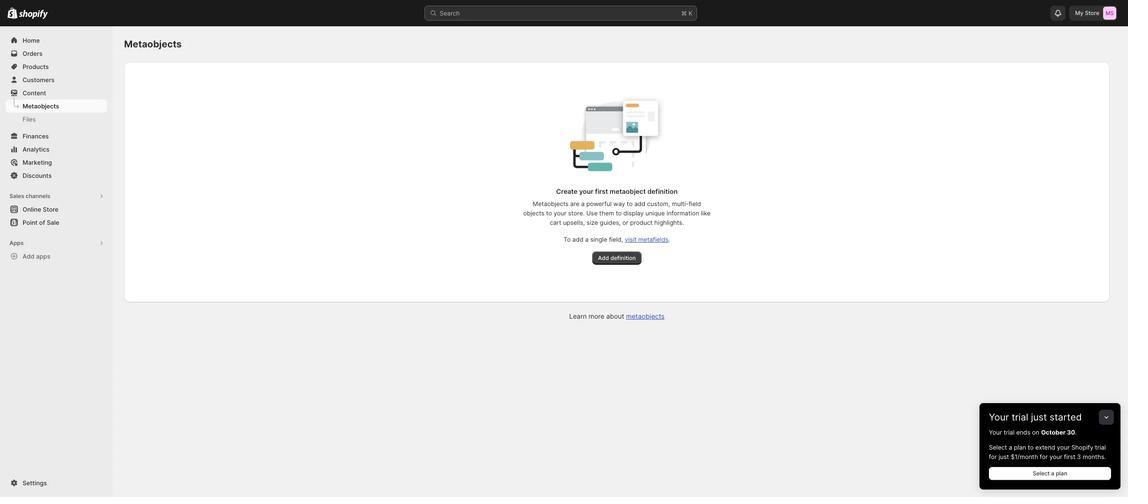 Task type: locate. For each thing, give the bounding box(es) containing it.
0 horizontal spatial store
[[43, 206, 58, 213]]

a inside metaobjects are a powerful way to add custom, multi-field objects to your store. use them to display unique information like cart upsells, size guides, or product highlights.
[[581, 200, 585, 208]]

1 horizontal spatial plan
[[1056, 471, 1068, 478]]

plan inside the select a plan to extend your shopify trial for just $1/month for your first 3 months.
[[1014, 444, 1026, 452]]

cart
[[550, 219, 562, 227]]

2 for from the left
[[1040, 454, 1048, 461]]

⌘
[[681, 9, 687, 17]]

to inside the select a plan to extend your shopify trial for just $1/month for your first 3 months.
[[1028, 444, 1034, 452]]

just up on
[[1031, 412, 1047, 424]]

1 horizontal spatial .
[[1075, 429, 1077, 437]]

customers link
[[6, 73, 107, 87]]

select for select a plan to extend your shopify trial for just $1/month for your first 3 months.
[[989, 444, 1007, 452]]

select a plan to extend your shopify trial for just $1/month for your first 3 months.
[[989, 444, 1106, 461]]

analytics link
[[6, 143, 107, 156]]

0 horizontal spatial definition
[[611, 255, 636, 262]]

plan up $1/month
[[1014, 444, 1026, 452]]

to up display
[[627, 200, 633, 208]]

definition
[[648, 188, 678, 196], [611, 255, 636, 262]]

content
[[23, 89, 46, 97]]

store inside button
[[43, 206, 58, 213]]

add down single
[[598, 255, 609, 262]]

shopify image
[[8, 7, 18, 19], [19, 10, 48, 19]]

1 horizontal spatial select
[[1033, 471, 1050, 478]]

a right are
[[581, 200, 585, 208]]

select down your trial ends on october 30 .
[[989, 444, 1007, 452]]

add inside button
[[23, 253, 34, 260]]

your for your trial ends on october 30 .
[[989, 429, 1002, 437]]

apps button
[[6, 237, 107, 250]]

0 vertical spatial plan
[[1014, 444, 1026, 452]]

point of sale button
[[0, 216, 113, 229]]

your down extend
[[1050, 454, 1063, 461]]

files link
[[6, 113, 107, 126]]

your up are
[[579, 188, 594, 196]]

1 vertical spatial add
[[573, 236, 584, 244]]

first left 3 at bottom right
[[1064, 454, 1076, 461]]

0 vertical spatial store
[[1085, 9, 1100, 16]]

select down the select a plan to extend your shopify trial for just $1/month for your first 3 months.
[[1033, 471, 1050, 478]]

for down extend
[[1040, 454, 1048, 461]]

apps
[[36, 253, 50, 260]]

way
[[614, 200, 625, 208]]

add apps button
[[6, 250, 107, 263]]

your inside dropdown button
[[989, 412, 1009, 424]]

1 horizontal spatial shopify image
[[19, 10, 48, 19]]

0 vertical spatial your
[[989, 412, 1009, 424]]

0 horizontal spatial for
[[989, 454, 997, 461]]

your left ends
[[989, 429, 1002, 437]]

0 vertical spatial metaobjects
[[124, 39, 182, 50]]

metaobjects are a powerful way to add custom, multi-field objects to your store. use them to display unique information like cart upsells, size guides, or product highlights.
[[523, 200, 711, 227]]

trial up ends
[[1012, 412, 1029, 424]]

create your first metaobject definition
[[556, 188, 678, 196]]

a inside the select a plan to extend your shopify trial for just $1/month for your first 3 months.
[[1009, 444, 1012, 452]]

store right my
[[1085, 9, 1100, 16]]

1 horizontal spatial for
[[1040, 454, 1048, 461]]

1 horizontal spatial metaobjects
[[124, 39, 182, 50]]

1 vertical spatial metaobjects
[[23, 102, 59, 110]]

a down the select a plan to extend your shopify trial for just $1/month for your first 3 months.
[[1051, 471, 1055, 478]]

1 vertical spatial store
[[43, 206, 58, 213]]

0 vertical spatial trial
[[1012, 412, 1029, 424]]

2 vertical spatial trial
[[1095, 444, 1106, 452]]

trial inside dropdown button
[[1012, 412, 1029, 424]]

first inside the select a plan to extend your shopify trial for just $1/month for your first 3 months.
[[1064, 454, 1076, 461]]

0 vertical spatial add
[[635, 200, 646, 208]]

definition down to add a single field, visit metafields .
[[611, 255, 636, 262]]

my store
[[1075, 9, 1100, 16]]

1 vertical spatial .
[[1075, 429, 1077, 437]]

your
[[989, 412, 1009, 424], [989, 429, 1002, 437]]

0 vertical spatial .
[[669, 236, 670, 244]]

to up $1/month
[[1028, 444, 1034, 452]]

are
[[570, 200, 580, 208]]

metaobjects inside metaobjects link
[[23, 102, 59, 110]]

. up shopify
[[1075, 429, 1077, 437]]

visit
[[625, 236, 637, 244]]

for left $1/month
[[989, 454, 997, 461]]

on
[[1032, 429, 1040, 437]]

0 horizontal spatial plan
[[1014, 444, 1026, 452]]

your up your trial ends on october 30 .
[[989, 412, 1009, 424]]

k
[[689, 9, 693, 17]]

store up sale
[[43, 206, 58, 213]]

1 vertical spatial first
[[1064, 454, 1076, 461]]

1 vertical spatial definition
[[611, 255, 636, 262]]

2 your from the top
[[989, 429, 1002, 437]]

trial for just
[[1012, 412, 1029, 424]]

0 horizontal spatial select
[[989, 444, 1007, 452]]

your up 'cart'
[[554, 210, 567, 217]]

metaobjects link
[[626, 313, 665, 321]]

2 vertical spatial metaobjects
[[533, 200, 569, 208]]

sales channels button
[[6, 190, 107, 203]]

a
[[581, 200, 585, 208], [585, 236, 589, 244], [1009, 444, 1012, 452], [1051, 471, 1055, 478]]

3
[[1077, 454, 1081, 461]]

1 your from the top
[[989, 412, 1009, 424]]

1 vertical spatial plan
[[1056, 471, 1068, 478]]

add right to on the top of the page
[[573, 236, 584, 244]]

a left single
[[585, 236, 589, 244]]

just left $1/month
[[999, 454, 1009, 461]]

search
[[440, 9, 460, 17]]

your trial just started button
[[980, 404, 1121, 424]]

store for my store
[[1085, 9, 1100, 16]]

or
[[623, 219, 629, 227]]

point of sale
[[23, 219, 59, 227]]

1 horizontal spatial just
[[1031, 412, 1047, 424]]

trial up 'months.' at the bottom
[[1095, 444, 1106, 452]]

discounts link
[[6, 169, 107, 182]]

just
[[1031, 412, 1047, 424], [999, 454, 1009, 461]]

definition up custom,
[[648, 188, 678, 196]]

objects
[[523, 210, 545, 217]]

shopify
[[1072, 444, 1094, 452]]

metaobjects
[[124, 39, 182, 50], [23, 102, 59, 110], [533, 200, 569, 208]]

0 horizontal spatial add
[[23, 253, 34, 260]]

. down highlights.
[[669, 236, 670, 244]]

1 vertical spatial just
[[999, 454, 1009, 461]]

online store button
[[0, 203, 113, 216]]

sale
[[47, 219, 59, 227]]

a up $1/month
[[1009, 444, 1012, 452]]

0 vertical spatial select
[[989, 444, 1007, 452]]

sales channels
[[9, 193, 50, 200]]

your
[[579, 188, 594, 196], [554, 210, 567, 217], [1057, 444, 1070, 452], [1050, 454, 1063, 461]]

metafields
[[638, 236, 669, 244]]

⌘ k
[[681, 9, 693, 17]]

select inside the select a plan to extend your shopify trial for just $1/month for your first 3 months.
[[989, 444, 1007, 452]]

select
[[989, 444, 1007, 452], [1033, 471, 1050, 478]]

add
[[23, 253, 34, 260], [598, 255, 609, 262]]

metaobjects link
[[6, 100, 107, 113]]

0 horizontal spatial just
[[999, 454, 1009, 461]]

2 horizontal spatial metaobjects
[[533, 200, 569, 208]]

trial left ends
[[1004, 429, 1015, 437]]

1 horizontal spatial add
[[598, 255, 609, 262]]

add definition link
[[593, 252, 642, 265]]

ends
[[1017, 429, 1031, 437]]

0 horizontal spatial metaobjects
[[23, 102, 59, 110]]

1 vertical spatial select
[[1033, 471, 1050, 478]]

0 vertical spatial first
[[595, 188, 608, 196]]

1 vertical spatial your
[[989, 429, 1002, 437]]

plan for select a plan
[[1056, 471, 1068, 478]]

1 horizontal spatial first
[[1064, 454, 1076, 461]]

trial
[[1012, 412, 1029, 424], [1004, 429, 1015, 437], [1095, 444, 1106, 452]]

plan inside 'select a plan' link
[[1056, 471, 1068, 478]]

.
[[669, 236, 670, 244], [1075, 429, 1077, 437]]

analytics
[[23, 146, 50, 153]]

0 horizontal spatial .
[[669, 236, 670, 244]]

plan down the select a plan to extend your shopify trial for just $1/month for your first 3 months.
[[1056, 471, 1068, 478]]

products link
[[6, 60, 107, 73]]

0 horizontal spatial first
[[595, 188, 608, 196]]

online
[[23, 206, 41, 213]]

your trial just started element
[[980, 428, 1121, 490]]

first up powerful
[[595, 188, 608, 196]]

0 vertical spatial just
[[1031, 412, 1047, 424]]

for
[[989, 454, 997, 461], [1040, 454, 1048, 461]]

add
[[635, 200, 646, 208], [573, 236, 584, 244]]

add for add definition
[[598, 255, 609, 262]]

add left apps
[[23, 253, 34, 260]]

1 horizontal spatial store
[[1085, 9, 1100, 16]]

to
[[627, 200, 633, 208], [546, 210, 552, 217], [616, 210, 622, 217], [1028, 444, 1034, 452]]

1 horizontal spatial add
[[635, 200, 646, 208]]

add up display
[[635, 200, 646, 208]]

1 vertical spatial trial
[[1004, 429, 1015, 437]]

store
[[1085, 9, 1100, 16], [43, 206, 58, 213]]

extend
[[1036, 444, 1056, 452]]

0 vertical spatial definition
[[648, 188, 678, 196]]



Task type: vqa. For each thing, say whether or not it's contained in the screenshot.
text box at top
no



Task type: describe. For each thing, give the bounding box(es) containing it.
multi-
[[672, 200, 689, 208]]

$1/month
[[1011, 454, 1038, 461]]

0 horizontal spatial shopify image
[[8, 7, 18, 19]]

store for online store
[[43, 206, 58, 213]]

metaobjects
[[626, 313, 665, 321]]

use
[[586, 210, 598, 217]]

orders
[[23, 50, 43, 57]]

add definition
[[598, 255, 636, 262]]

to up 'cart'
[[546, 210, 552, 217]]

trial inside the select a plan to extend your shopify trial for just $1/month for your first 3 months.
[[1095, 444, 1106, 452]]

to
[[564, 236, 571, 244]]

channels
[[26, 193, 50, 200]]

settings link
[[6, 477, 107, 490]]

my store image
[[1103, 7, 1117, 20]]

guides,
[[600, 219, 621, 227]]

select a plan link
[[989, 468, 1111, 481]]

finances link
[[6, 130, 107, 143]]

upsells,
[[563, 219, 585, 227]]

learn
[[569, 313, 587, 321]]

my
[[1075, 9, 1084, 16]]

discounts
[[23, 172, 52, 180]]

point of sale link
[[6, 216, 107, 229]]

just inside the select a plan to extend your shopify trial for just $1/month for your first 3 months.
[[999, 454, 1009, 461]]

products
[[23, 63, 49, 71]]

30
[[1067, 429, 1075, 437]]

marketing
[[23, 159, 52, 166]]

settings
[[23, 480, 47, 488]]

orders link
[[6, 47, 107, 60]]

just inside your trial just started dropdown button
[[1031, 412, 1047, 424]]

files
[[23, 116, 36, 123]]

your inside metaobjects are a powerful way to add custom, multi-field objects to your store. use them to display unique information like cart upsells, size guides, or product highlights.
[[554, 210, 567, 217]]

apps
[[9, 240, 24, 247]]

. inside your trial just started element
[[1075, 429, 1077, 437]]

1 horizontal spatial definition
[[648, 188, 678, 196]]

1 for from the left
[[989, 454, 997, 461]]

sales
[[9, 193, 24, 200]]

custom,
[[647, 200, 670, 208]]

visit metafields link
[[625, 236, 669, 244]]

single
[[590, 236, 607, 244]]

size
[[587, 219, 598, 227]]

content link
[[6, 87, 107, 100]]

0 horizontal spatial add
[[573, 236, 584, 244]]

your trial ends on october 30 .
[[989, 429, 1077, 437]]

months.
[[1083, 454, 1106, 461]]

customers
[[23, 76, 55, 84]]

select a plan
[[1033, 471, 1068, 478]]

online store
[[23, 206, 58, 213]]

powerful
[[587, 200, 612, 208]]

product
[[630, 219, 653, 227]]

home
[[23, 37, 40, 44]]

add for add apps
[[23, 253, 34, 260]]

like
[[701, 210, 711, 217]]

plan for select a plan to extend your shopify trial for just $1/month for your first 3 months.
[[1014, 444, 1026, 452]]

trial for ends
[[1004, 429, 1015, 437]]

field,
[[609, 236, 623, 244]]

information
[[667, 210, 699, 217]]

about
[[606, 313, 624, 321]]

home link
[[6, 34, 107, 47]]

store.
[[568, 210, 585, 217]]

point
[[23, 219, 38, 227]]

finances
[[23, 133, 49, 140]]

your down 30
[[1057, 444, 1070, 452]]

your trial just started
[[989, 412, 1082, 424]]

to add a single field, visit metafields .
[[564, 236, 670, 244]]

learn more about metaobjects
[[569, 313, 665, 321]]

of
[[39, 219, 45, 227]]

display
[[624, 210, 644, 217]]

marketing link
[[6, 156, 107, 169]]

more
[[589, 313, 605, 321]]

to down way
[[616, 210, 622, 217]]

add apps
[[23, 253, 50, 260]]

metaobject
[[610, 188, 646, 196]]

add inside metaobjects are a powerful way to add custom, multi-field objects to your store. use them to display unique information like cart upsells, size guides, or product highlights.
[[635, 200, 646, 208]]

your for your trial just started
[[989, 412, 1009, 424]]

field
[[689, 200, 701, 208]]

metaobjects inside metaobjects are a powerful way to add custom, multi-field objects to your store. use them to display unique information like cart upsells, size guides, or product highlights.
[[533, 200, 569, 208]]

online store link
[[6, 203, 107, 216]]

october
[[1041, 429, 1066, 437]]

them
[[600, 210, 614, 217]]

highlights.
[[655, 219, 684, 227]]

unique
[[646, 210, 665, 217]]

select for select a plan
[[1033, 471, 1050, 478]]

started
[[1050, 412, 1082, 424]]



